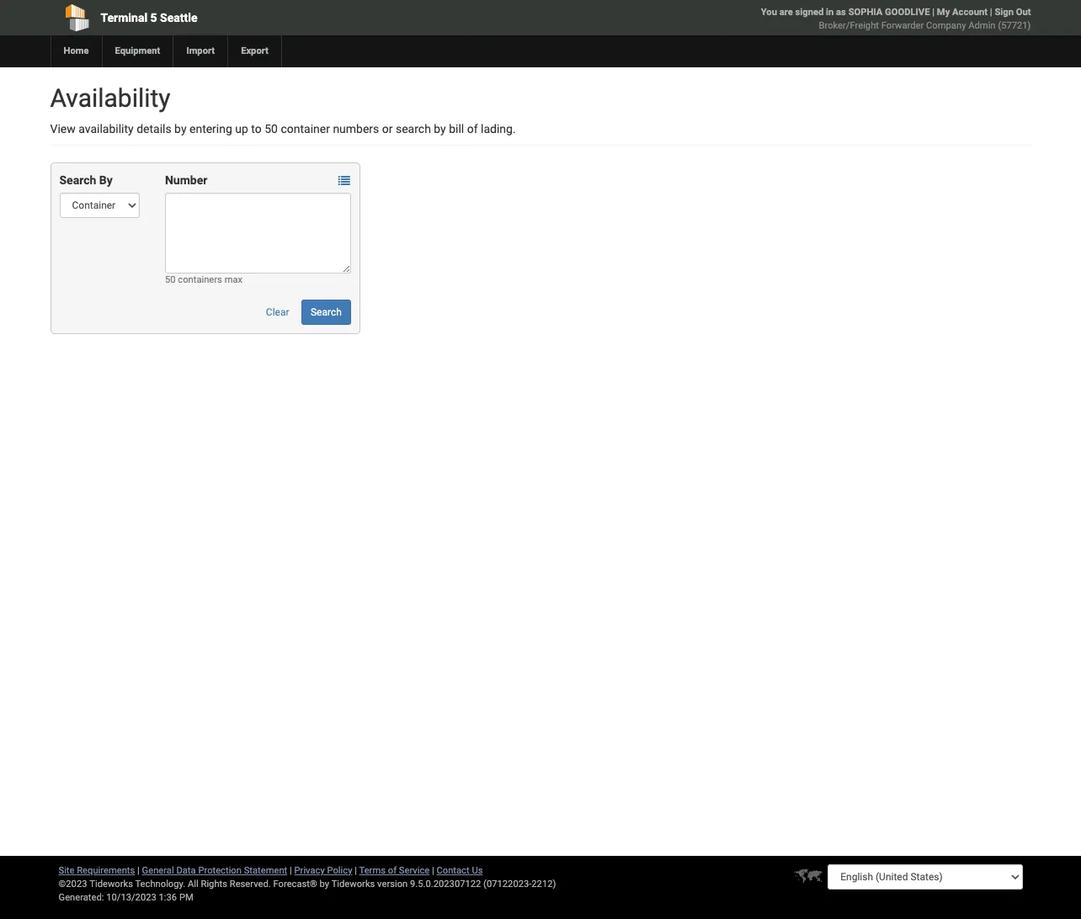 Task type: vqa. For each thing, say whether or not it's contained in the screenshot.
the by within the Site Requirements | General Data Protection Statement | Privacy Policy | Terms of Service | Contact Us ©2023 Tideworks Technology. All Rights Reserved. Forecast® by Tideworks version 9.5.0.202307122 (07122023-2212) Generated: 10/13/2023 2:31 PM
no



Task type: describe. For each thing, give the bounding box(es) containing it.
version
[[377, 879, 408, 890]]

home link
[[50, 35, 101, 67]]

search for search
[[311, 306, 342, 318]]

of inside site requirements | general data protection statement | privacy policy | terms of service | contact us ©2023 tideworks technology. all rights reserved. forecast® by tideworks version 9.5.0.202307122 (07122023-2212) generated: 10/13/2023 1:36 pm
[[388, 866, 397, 876]]

max
[[224, 274, 243, 285]]

sophia
[[848, 7, 883, 18]]

5
[[150, 11, 157, 24]]

out
[[1016, 7, 1031, 18]]

rights
[[201, 879, 227, 890]]

my account link
[[937, 7, 988, 18]]

container
[[281, 122, 330, 136]]

(57721)
[[998, 20, 1031, 31]]

generated:
[[59, 892, 104, 903]]

policy
[[327, 866, 352, 876]]

2 horizontal spatial by
[[434, 122, 446, 136]]

broker/freight
[[819, 20, 879, 31]]

lading.
[[481, 122, 516, 136]]

clear button
[[257, 300, 298, 325]]

search for search by
[[59, 173, 96, 187]]

sign
[[995, 7, 1014, 18]]

export link
[[227, 35, 281, 67]]

show list image
[[338, 175, 350, 187]]

import
[[186, 45, 215, 56]]

bill
[[449, 122, 464, 136]]

9.5.0.202307122
[[410, 879, 481, 890]]

or
[[382, 122, 393, 136]]

contact
[[437, 866, 470, 876]]

technology.
[[135, 879, 185, 890]]

by inside site requirements | general data protection statement | privacy policy | terms of service | contact us ©2023 tideworks technology. all rights reserved. forecast® by tideworks version 9.5.0.202307122 (07122023-2212) generated: 10/13/2023 1:36 pm
[[320, 879, 329, 890]]

admin
[[968, 20, 996, 31]]

my
[[937, 7, 950, 18]]

| left the sign
[[990, 7, 992, 18]]

you
[[761, 7, 777, 18]]

number
[[165, 173, 207, 187]]

company
[[926, 20, 966, 31]]

forwarder
[[881, 20, 924, 31]]

1 vertical spatial 50
[[165, 274, 176, 285]]

terms
[[359, 866, 386, 876]]

availability
[[78, 122, 134, 136]]

reserved.
[[230, 879, 271, 890]]

as
[[836, 7, 846, 18]]

search button
[[301, 300, 351, 325]]

signed
[[795, 7, 824, 18]]

| left general
[[137, 866, 140, 876]]

| up tideworks
[[355, 866, 357, 876]]

details
[[137, 122, 171, 136]]

2212)
[[532, 879, 556, 890]]

©2023 tideworks
[[59, 879, 133, 890]]

equipment link
[[101, 35, 173, 67]]

forecast®
[[273, 879, 317, 890]]

entering
[[189, 122, 232, 136]]

site
[[59, 866, 74, 876]]

us
[[472, 866, 483, 876]]



Task type: locate. For each thing, give the bounding box(es) containing it.
view
[[50, 122, 76, 136]]

search left by
[[59, 173, 96, 187]]

50 right to
[[265, 122, 278, 136]]

statement
[[244, 866, 287, 876]]

| up 9.5.0.202307122
[[432, 866, 434, 876]]

terminal 5 seattle link
[[50, 0, 444, 35]]

search by
[[59, 173, 113, 187]]

1 vertical spatial search
[[311, 306, 342, 318]]

clear
[[266, 306, 289, 318]]

1 horizontal spatial by
[[320, 879, 329, 890]]

to
[[251, 122, 262, 136]]

by
[[174, 122, 187, 136], [434, 122, 446, 136], [320, 879, 329, 890]]

terminal
[[101, 11, 147, 24]]

1:36
[[159, 892, 177, 903]]

view availability details by entering up to 50 container numbers or search by bill of lading.
[[50, 122, 516, 136]]

terms of service link
[[359, 866, 430, 876]]

50
[[265, 122, 278, 136], [165, 274, 176, 285]]

import link
[[173, 35, 227, 67]]

are
[[779, 7, 793, 18]]

contact us link
[[437, 866, 483, 876]]

service
[[399, 866, 430, 876]]

numbers
[[333, 122, 379, 136]]

1 horizontal spatial 50
[[265, 122, 278, 136]]

equipment
[[115, 45, 160, 56]]

you are signed in as sophia goodlive | my account | sign out broker/freight forwarder company admin (57721)
[[761, 7, 1031, 31]]

in
[[826, 7, 834, 18]]

| left my
[[932, 7, 935, 18]]

home
[[64, 45, 89, 56]]

search right clear button on the top of page
[[311, 306, 342, 318]]

sign out link
[[995, 7, 1031, 18]]

search
[[396, 122, 431, 136]]

0 vertical spatial search
[[59, 173, 96, 187]]

availability
[[50, 83, 171, 113]]

by
[[99, 173, 113, 187]]

0 horizontal spatial of
[[388, 866, 397, 876]]

goodlive
[[885, 7, 930, 18]]

seattle
[[160, 11, 197, 24]]

up
[[235, 122, 248, 136]]

by down privacy policy link
[[320, 879, 329, 890]]

by right details
[[174, 122, 187, 136]]

account
[[952, 7, 988, 18]]

0 vertical spatial 50
[[265, 122, 278, 136]]

of
[[467, 122, 478, 136], [388, 866, 397, 876]]

Number text field
[[165, 193, 351, 274]]

50 containers max
[[165, 274, 243, 285]]

of right bill
[[467, 122, 478, 136]]

0 horizontal spatial search
[[59, 173, 96, 187]]

of up version
[[388, 866, 397, 876]]

export
[[241, 45, 269, 56]]

general
[[142, 866, 174, 876]]

tideworks
[[331, 879, 375, 890]]

site requirements | general data protection statement | privacy policy | terms of service | contact us ©2023 tideworks technology. all rights reserved. forecast® by tideworks version 9.5.0.202307122 (07122023-2212) generated: 10/13/2023 1:36 pm
[[59, 866, 556, 903]]

by left bill
[[434, 122, 446, 136]]

(07122023-
[[483, 879, 532, 890]]

1 horizontal spatial of
[[467, 122, 478, 136]]

privacy policy link
[[294, 866, 352, 876]]

| up forecast®
[[290, 866, 292, 876]]

0 horizontal spatial 50
[[165, 274, 176, 285]]

0 horizontal spatial by
[[174, 122, 187, 136]]

data
[[176, 866, 196, 876]]

0 vertical spatial of
[[467, 122, 478, 136]]

requirements
[[77, 866, 135, 876]]

protection
[[198, 866, 242, 876]]

all
[[188, 879, 198, 890]]

search
[[59, 173, 96, 187], [311, 306, 342, 318]]

10/13/2023
[[106, 892, 156, 903]]

containers
[[178, 274, 222, 285]]

terminal 5 seattle
[[101, 11, 197, 24]]

general data protection statement link
[[142, 866, 287, 876]]

site requirements link
[[59, 866, 135, 876]]

1 horizontal spatial search
[[311, 306, 342, 318]]

pm
[[179, 892, 193, 903]]

|
[[932, 7, 935, 18], [990, 7, 992, 18], [137, 866, 140, 876], [290, 866, 292, 876], [355, 866, 357, 876], [432, 866, 434, 876]]

privacy
[[294, 866, 325, 876]]

search inside button
[[311, 306, 342, 318]]

50 left containers
[[165, 274, 176, 285]]

1 vertical spatial of
[[388, 866, 397, 876]]



